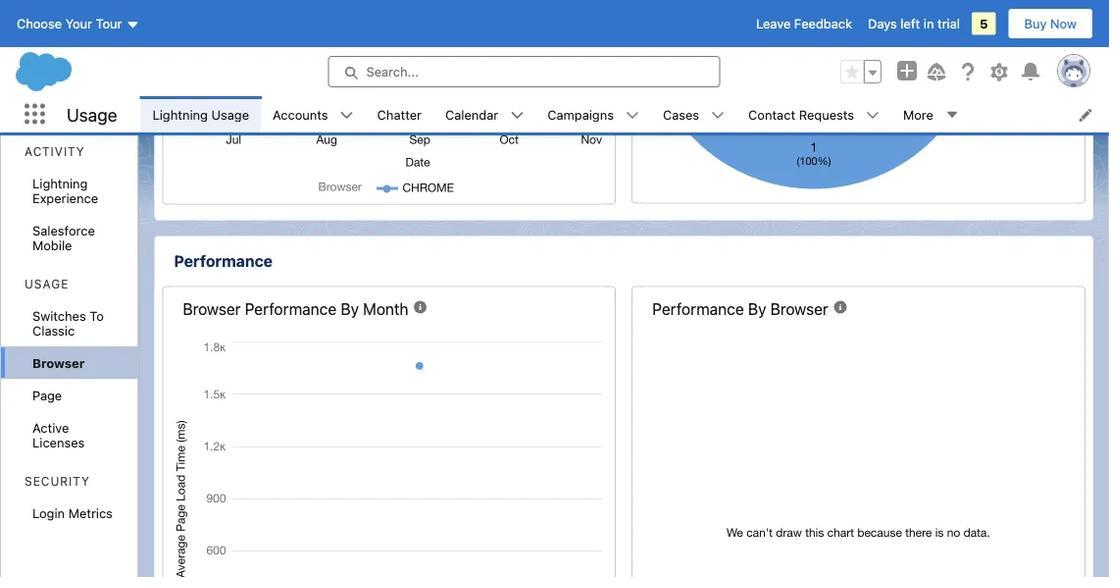 Task type: locate. For each thing, give the bounding box(es) containing it.
1 text default image from the left
[[946, 108, 960, 122]]

1 horizontal spatial text default image
[[866, 108, 880, 122]]

2 horizontal spatial browser
[[771, 299, 829, 318]]

1 vertical spatial lightning
[[32, 176, 88, 190]]

0 vertical spatial lightning
[[153, 107, 208, 122]]

text default image
[[946, 108, 960, 122], [511, 108, 524, 122], [626, 108, 640, 122], [712, 108, 725, 122]]

search... button
[[328, 56, 721, 87]]

text default image right accounts
[[340, 108, 354, 122]]

campaigns
[[548, 107, 614, 122]]

1 text default image from the left
[[340, 108, 354, 122]]

salesforce mobile
[[32, 223, 95, 252]]

security
[[25, 474, 90, 488]]

cases list item
[[652, 96, 737, 132]]

text default image inside accounts list item
[[340, 108, 354, 122]]

lightning for lightning usage
[[153, 107, 208, 122]]

more
[[904, 107, 934, 122]]

list containing lightning usage
[[141, 96, 1110, 132]]

group
[[841, 60, 882, 83]]

search...
[[367, 64, 419, 79]]

lightning inside lightning experience
[[32, 176, 88, 190]]

contact requests
[[749, 107, 855, 122]]

1 horizontal spatial lightning
[[153, 107, 208, 122]]

text default image right cases
[[712, 108, 725, 122]]

0 horizontal spatial lightning
[[32, 176, 88, 190]]

usage inside list
[[212, 107, 249, 122]]

text default image left "cases" link in the top right of the page
[[626, 108, 640, 122]]

requests
[[800, 107, 855, 122]]

usage up switches on the left
[[25, 277, 69, 291]]

calendar
[[445, 107, 499, 122]]

2 text default image from the left
[[866, 108, 880, 122]]

text default image left more
[[866, 108, 880, 122]]

text default image inside campaigns list item
[[626, 108, 640, 122]]

performance for performance
[[174, 252, 273, 270]]

activity
[[25, 145, 85, 158]]

browser
[[183, 299, 241, 318], [771, 299, 829, 318], [32, 355, 85, 370]]

text default image inside calendar list item
[[511, 108, 524, 122]]

browser for browser performance by month
[[183, 299, 241, 318]]

choose
[[17, 16, 62, 31]]

classic
[[32, 323, 75, 338]]

buy
[[1025, 16, 1048, 31]]

text default image inside "more" popup button
[[946, 108, 960, 122]]

text default image for contact requests
[[866, 108, 880, 122]]

performance by browser
[[653, 299, 829, 318]]

0 horizontal spatial browser
[[32, 355, 85, 370]]

contact
[[749, 107, 796, 122]]

lightning usage link
[[141, 96, 261, 132]]

choose your tour
[[17, 16, 122, 31]]

2 text default image from the left
[[511, 108, 524, 122]]

lightning usage
[[153, 107, 249, 122]]

lightning inside list
[[153, 107, 208, 122]]

lightning
[[153, 107, 208, 122], [32, 176, 88, 190]]

text default image for campaigns
[[626, 108, 640, 122]]

text default image inside contact requests list item
[[866, 108, 880, 122]]

0 horizontal spatial text default image
[[340, 108, 354, 122]]

text default image
[[340, 108, 354, 122], [866, 108, 880, 122]]

leave feedback link
[[757, 16, 853, 31]]

contact requests list item
[[737, 96, 892, 132]]

mobile
[[32, 237, 72, 252]]

campaigns list item
[[536, 96, 652, 132]]

1 horizontal spatial browser
[[183, 299, 241, 318]]

usage left accounts
[[212, 107, 249, 122]]

list
[[141, 96, 1110, 132]]

by
[[341, 299, 359, 318], [749, 299, 767, 318]]

text default image for cases
[[712, 108, 725, 122]]

text default image inside cases list item
[[712, 108, 725, 122]]

salesforce
[[32, 223, 95, 237]]

leave feedback
[[757, 16, 853, 31]]

text default image for accounts
[[340, 108, 354, 122]]

cases
[[663, 107, 700, 122]]

trial
[[938, 16, 961, 31]]

0 horizontal spatial by
[[341, 299, 359, 318]]

calendar list item
[[434, 96, 536, 132]]

4 text default image from the left
[[712, 108, 725, 122]]

usage
[[67, 104, 117, 125], [212, 107, 249, 122], [25, 277, 69, 291]]

to
[[90, 308, 104, 323]]

text default image down search... button
[[511, 108, 524, 122]]

now
[[1051, 16, 1077, 31]]

calendar link
[[434, 96, 511, 132]]

buy now button
[[1008, 8, 1094, 39]]

text default image right more
[[946, 108, 960, 122]]

performance
[[174, 252, 273, 270], [245, 299, 337, 318], [653, 299, 745, 318]]

3 text default image from the left
[[626, 108, 640, 122]]

in
[[924, 16, 935, 31]]

switches to classic
[[32, 308, 104, 338]]

contact requests link
[[737, 96, 866, 132]]

1 horizontal spatial by
[[749, 299, 767, 318]]



Task type: describe. For each thing, give the bounding box(es) containing it.
accounts
[[273, 107, 328, 122]]

days
[[869, 16, 898, 31]]

2 by from the left
[[749, 299, 767, 318]]

performance for performance by browser
[[653, 299, 745, 318]]

leave
[[757, 16, 791, 31]]

browser performance by month
[[183, 299, 409, 318]]

more button
[[892, 96, 971, 132]]

experience
[[32, 190, 98, 205]]

login metrics
[[32, 505, 113, 520]]

5
[[980, 16, 989, 31]]

metrics
[[68, 505, 113, 520]]

your
[[65, 16, 92, 31]]

month
[[363, 299, 409, 318]]

chatter link
[[366, 96, 434, 132]]

active
[[32, 420, 69, 435]]

login
[[32, 505, 65, 520]]

text default image for calendar
[[511, 108, 524, 122]]

cases link
[[652, 96, 712, 132]]

browser for browser
[[32, 355, 85, 370]]

chatter
[[377, 107, 422, 122]]

tour
[[96, 16, 122, 31]]

feedback
[[795, 16, 853, 31]]

licenses
[[32, 435, 85, 449]]

campaigns link
[[536, 96, 626, 132]]

lightning for lightning experience
[[32, 176, 88, 190]]

page
[[32, 388, 62, 402]]

usage up activity
[[67, 104, 117, 125]]

choose your tour button
[[16, 8, 141, 39]]

1 by from the left
[[341, 299, 359, 318]]

days left in trial
[[869, 16, 961, 31]]

accounts list item
[[261, 96, 366, 132]]

active licenses
[[32, 420, 85, 449]]

lightning experience
[[32, 176, 98, 205]]

buy now
[[1025, 16, 1077, 31]]

switches
[[32, 308, 86, 323]]

left
[[901, 16, 921, 31]]

accounts link
[[261, 96, 340, 132]]



Task type: vqa. For each thing, say whether or not it's contained in the screenshot.
"Delete Sample Accounts to delete sample contacts, opportunities, tasks, and events"
no



